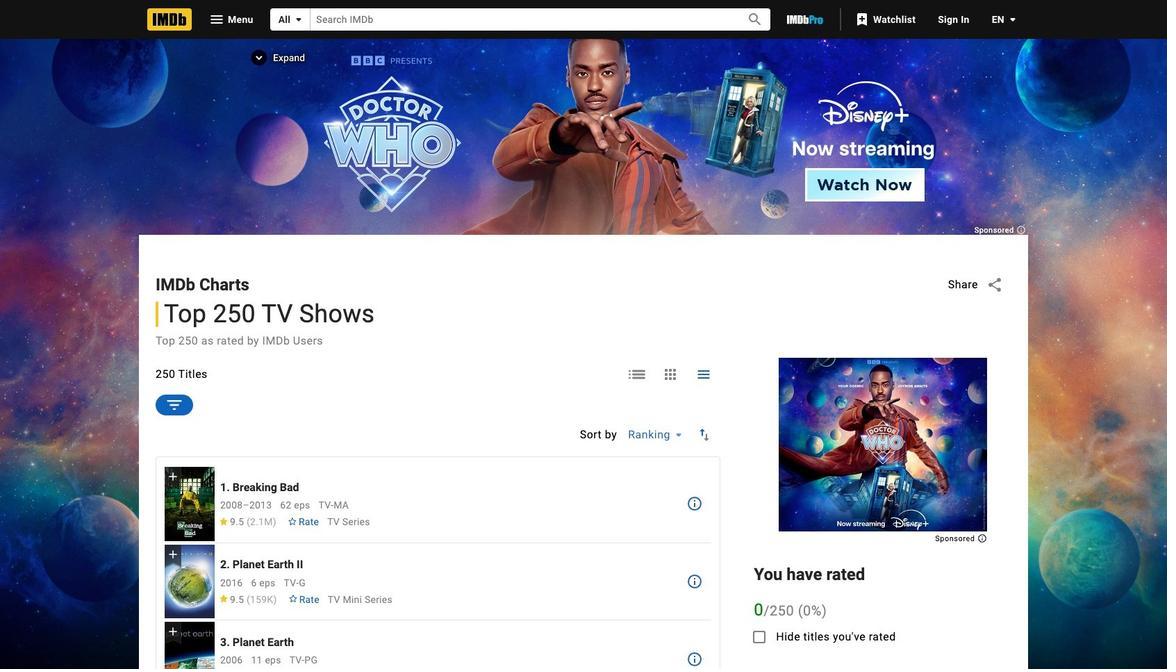 Task type: locate. For each thing, give the bounding box(es) containing it.
1 imdb rating: 9.5 element from the top
[[219, 516, 277, 528]]

add image for planet earth ii (2016) image
[[166, 548, 180, 561]]

0 vertical spatial group
[[165, 467, 215, 541]]

arrow drop down image
[[291, 11, 307, 28], [1005, 11, 1022, 28], [671, 427, 687, 443]]

2 group from the top
[[165, 545, 215, 619]]

imdb rating: 9.5 element left star border inline icon
[[219, 594, 277, 605]]

Search IMDb text field
[[311, 9, 732, 30]]

grid view image
[[663, 366, 679, 383]]

planet earth ii (2016) image
[[165, 545, 215, 619]]

None search field
[[270, 8, 771, 31]]

0 vertical spatial imdb rating: 9.5 element
[[219, 516, 277, 528]]

group for imdb rating: 9.5 element for the bryan cranston in breaking bad (2008) image
[[165, 467, 215, 541]]

selected:  compact view image
[[696, 366, 713, 383]]

see more information about planet earth image
[[687, 651, 704, 668]]

imdb rating: 9.5 element for the bryan cranston in breaking bad (2008) image
[[219, 516, 277, 528]]

2 imdb rating: 9.5 element from the top
[[219, 594, 277, 605]]

group left star inline icon
[[165, 467, 215, 541]]

group
[[165, 467, 215, 541], [165, 545, 215, 619], [165, 622, 215, 669]]

1 vertical spatial group
[[165, 545, 215, 619]]

1 vertical spatial imdb rating: 9.5 element
[[219, 594, 277, 605]]

0 vertical spatial add image
[[166, 470, 180, 484]]

imdb rating: 9.5 element left star border inline image at the bottom of page
[[219, 516, 277, 528]]

submit search image
[[747, 11, 764, 28]]

1 add image from the top
[[166, 470, 180, 484]]

star inline image
[[219, 595, 229, 603]]

None field
[[311, 9, 732, 30]]

group left star inline image
[[165, 545, 215, 619]]

1 group from the top
[[165, 467, 215, 541]]

filter image
[[165, 395, 184, 415]]

group down planet earth ii (2016) image
[[165, 622, 215, 669]]

1 vertical spatial add image
[[166, 548, 180, 561]]

change sort by direction image
[[697, 427, 713, 443]]

add image
[[166, 470, 180, 484], [166, 548, 180, 561]]

detailed view image
[[629, 366, 646, 383]]

None checkbox
[[743, 620, 777, 654]]

2 add image from the top
[[166, 548, 180, 561]]

2 vertical spatial group
[[165, 622, 215, 669]]

checkbox unchecked image
[[752, 629, 768, 646]]

bryan cranston in breaking bad (2008) image
[[165, 467, 215, 541]]

imdb rating: 9.5 element
[[219, 516, 277, 528], [219, 594, 277, 605]]

group for imdb rating: 9.5 element for planet earth ii (2016) image
[[165, 545, 215, 619]]



Task type: vqa. For each thing, say whether or not it's contained in the screenshot.
trailers
no



Task type: describe. For each thing, give the bounding box(es) containing it.
2 horizontal spatial arrow drop down image
[[1005, 11, 1022, 28]]

star border inline image
[[288, 595, 298, 603]]

menu image
[[209, 11, 225, 28]]

0 horizontal spatial arrow drop down image
[[291, 11, 307, 28]]

watchlist image
[[854, 11, 871, 28]]

see more information about planet earth ii image
[[687, 573, 704, 590]]

sponsored content section
[[779, 358, 988, 541]]

add image for the bryan cranston in breaking bad (2008) image
[[166, 470, 180, 484]]

imdb rating: 9.5 element for planet earth ii (2016) image
[[219, 594, 277, 605]]

1 horizontal spatial arrow drop down image
[[671, 427, 687, 443]]

add image
[[166, 625, 180, 639]]

star border inline image
[[288, 518, 297, 526]]

share on social media image
[[987, 277, 1004, 293]]

planet earth (2006) image
[[165, 622, 215, 669]]

star inline image
[[219, 518, 229, 526]]

see more information about breaking bad image
[[687, 496, 704, 513]]

3 group from the top
[[165, 622, 215, 669]]



